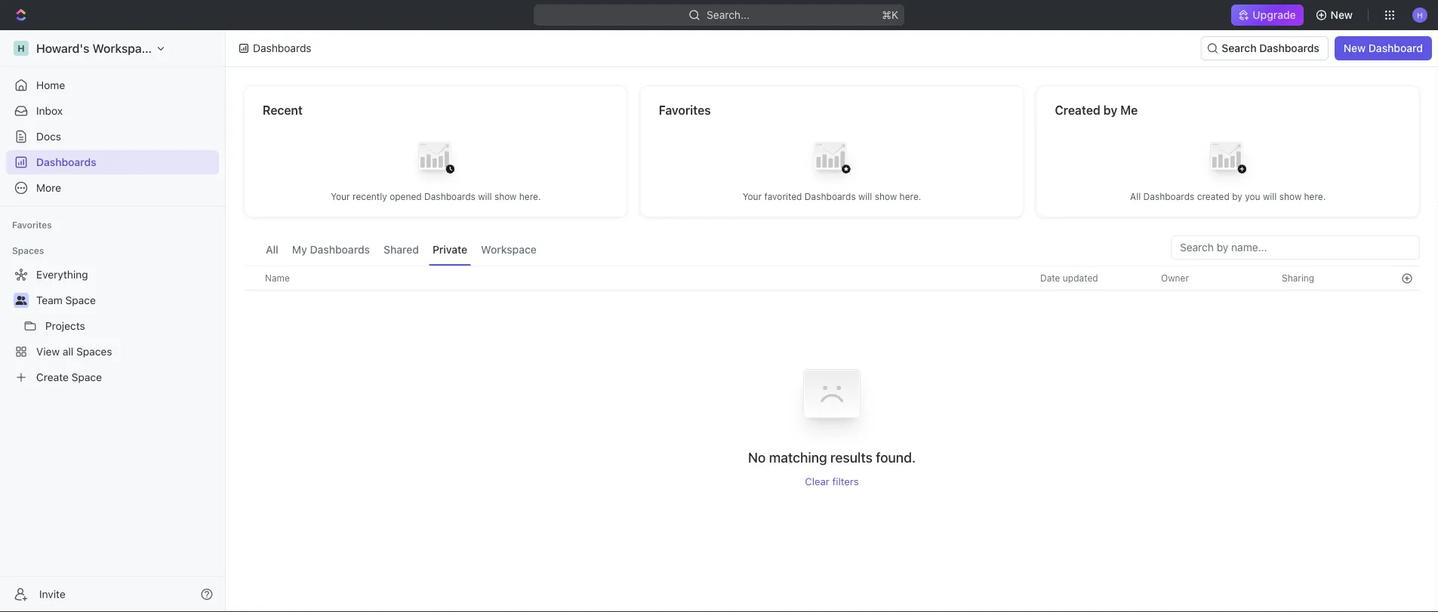 Task type: describe. For each thing, give the bounding box(es) containing it.
your recently opened dashboards will show here.
[[331, 191, 541, 202]]

dashboards down the no recent dashboards image
[[424, 191, 475, 202]]

no matching results found. row
[[244, 349, 1420, 488]]

howard's workspace, , element
[[14, 41, 29, 56]]

no matching results found. table
[[244, 266, 1420, 488]]

created by me
[[1055, 103, 1138, 117]]

team space
[[36, 294, 96, 307]]

dashboards inside tab list
[[310, 243, 370, 256]]

your favorited dashboards will show here.
[[743, 191, 921, 202]]

favorited
[[764, 191, 802, 202]]

tree inside sidebar navigation
[[6, 263, 219, 390]]

1 here. from the left
[[519, 191, 541, 202]]

found.
[[876, 449, 916, 465]]

filters
[[832, 476, 859, 488]]

results
[[830, 449, 873, 465]]

clear filters
[[805, 476, 859, 488]]

1 vertical spatial by
[[1232, 191, 1243, 202]]

home
[[36, 79, 65, 91]]

dashboards up "recent" at the top of page
[[253, 42, 311, 54]]

all for all
[[266, 243, 278, 256]]

dashboards down upgrade
[[1259, 42, 1319, 54]]

date updated
[[1040, 273, 1098, 283]]

created
[[1055, 103, 1101, 117]]

no favorited dashboards image
[[802, 130, 862, 191]]

no matching results found.
[[748, 449, 916, 465]]

projects
[[45, 320, 85, 332]]

sharing
[[1282, 273, 1314, 283]]

matching
[[769, 449, 827, 465]]

all
[[63, 345, 73, 358]]

2 here. from the left
[[900, 191, 921, 202]]

updated
[[1063, 273, 1098, 283]]

space for create space
[[72, 371, 102, 384]]

dashboards inside sidebar navigation
[[36, 156, 96, 168]]

new button
[[1310, 3, 1362, 27]]

private
[[433, 243, 467, 256]]

favorites inside button
[[12, 220, 52, 230]]

search dashboards button
[[1201, 36, 1329, 60]]

3 will from the left
[[1263, 191, 1277, 202]]

h inside howard's workspace, , element
[[18, 43, 25, 54]]

inbox link
[[6, 99, 219, 123]]

no data image
[[787, 349, 877, 448]]

docs link
[[6, 125, 219, 149]]

shared
[[384, 243, 419, 256]]

date updated button
[[1031, 266, 1107, 290]]

workspace button
[[477, 236, 540, 266]]

my
[[292, 243, 307, 256]]

more
[[36, 182, 61, 194]]

howard's
[[36, 41, 89, 55]]

my dashboards button
[[288, 236, 374, 266]]

view all spaces
[[36, 345, 112, 358]]

private button
[[429, 236, 471, 266]]

howard's workspace
[[36, 41, 155, 55]]

create space link
[[6, 365, 216, 390]]

created
[[1197, 191, 1230, 202]]



Task type: vqa. For each thing, say whether or not it's contained in the screenshot.
leftmost favorites
yes



Task type: locate. For each thing, give the bounding box(es) containing it.
row containing name
[[244, 266, 1420, 291]]

inbox
[[36, 105, 63, 117]]

h left the 'howard's'
[[18, 43, 25, 54]]

all
[[1130, 191, 1141, 202], [266, 243, 278, 256]]

new dashboard
[[1344, 42, 1423, 54]]

tree
[[6, 263, 219, 390]]

1 horizontal spatial spaces
[[76, 345, 112, 358]]

1 horizontal spatial workspace
[[481, 243, 537, 256]]

dashboards
[[253, 42, 311, 54], [1259, 42, 1319, 54], [36, 156, 96, 168], [424, 191, 475, 202], [805, 191, 856, 202], [1143, 191, 1195, 202], [310, 243, 370, 256]]

workspace right "private"
[[481, 243, 537, 256]]

1 horizontal spatial by
[[1232, 191, 1243, 202]]

will up the workspace button
[[478, 191, 492, 202]]

everything link
[[6, 263, 216, 287]]

workspace inside button
[[481, 243, 537, 256]]

by
[[1104, 103, 1117, 117], [1232, 191, 1243, 202]]

0 vertical spatial favorites
[[659, 103, 711, 117]]

1 vertical spatial workspace
[[481, 243, 537, 256]]

favorites
[[659, 103, 711, 117], [12, 220, 52, 230]]

new down the new button
[[1344, 42, 1366, 54]]

date
[[1040, 273, 1060, 283]]

show
[[494, 191, 517, 202], [875, 191, 897, 202], [1279, 191, 1302, 202]]

space for team space
[[65, 294, 96, 307]]

new for new dashboard
[[1344, 42, 1366, 54]]

your left recently
[[331, 191, 350, 202]]

h
[[1417, 10, 1423, 19], [18, 43, 25, 54]]

2 horizontal spatial will
[[1263, 191, 1277, 202]]

team
[[36, 294, 63, 307]]

create space
[[36, 371, 102, 384]]

1 vertical spatial space
[[72, 371, 102, 384]]

1 horizontal spatial all
[[1130, 191, 1141, 202]]

clear
[[805, 476, 830, 488]]

dashboards left the 'created' on the top of page
[[1143, 191, 1195, 202]]

h up 'dashboard'
[[1417, 10, 1423, 19]]

workspace inside sidebar navigation
[[92, 41, 155, 55]]

name
[[265, 273, 290, 283]]

2 will from the left
[[858, 191, 872, 202]]

space
[[65, 294, 96, 307], [72, 371, 102, 384]]

by left me
[[1104, 103, 1117, 117]]

tab list
[[262, 236, 540, 266]]

me
[[1120, 103, 1138, 117]]

dashboards link
[[6, 150, 219, 174]]

new up new dashboard
[[1331, 9, 1353, 21]]

no
[[748, 449, 766, 465]]

1 horizontal spatial show
[[875, 191, 897, 202]]

favorites button
[[6, 216, 58, 234]]

more button
[[6, 176, 219, 200]]

all inside all button
[[266, 243, 278, 256]]

will
[[478, 191, 492, 202], [858, 191, 872, 202], [1263, 191, 1277, 202]]

upgrade
[[1253, 9, 1296, 21]]

tab list containing all
[[262, 236, 540, 266]]

invite
[[39, 588, 66, 601]]

team space link
[[36, 288, 216, 313]]

1 vertical spatial spaces
[[76, 345, 112, 358]]

0 vertical spatial new
[[1331, 9, 1353, 21]]

1 vertical spatial all
[[266, 243, 278, 256]]

0 horizontal spatial show
[[494, 191, 517, 202]]

space down view all spaces
[[72, 371, 102, 384]]

spaces right all
[[76, 345, 112, 358]]

spaces
[[12, 245, 44, 256], [76, 345, 112, 358]]

search
[[1222, 42, 1257, 54]]

2 horizontal spatial show
[[1279, 191, 1302, 202]]

all button
[[262, 236, 282, 266]]

2 show from the left
[[875, 191, 897, 202]]

⌘k
[[882, 9, 898, 21]]

no created by me dashboards image
[[1198, 130, 1258, 191]]

shared button
[[380, 236, 423, 266]]

my dashboards
[[292, 243, 370, 256]]

1 horizontal spatial favorites
[[659, 103, 711, 117]]

recent
[[263, 103, 303, 117]]

dashboards up more in the top of the page
[[36, 156, 96, 168]]

recently
[[353, 191, 387, 202]]

will down "no favorited dashboards" image
[[858, 191, 872, 202]]

workspace
[[92, 41, 155, 55], [481, 243, 537, 256]]

dashboards right my
[[310, 243, 370, 256]]

2 your from the left
[[743, 191, 762, 202]]

3 show from the left
[[1279, 191, 1302, 202]]

0 horizontal spatial favorites
[[12, 220, 52, 230]]

home link
[[6, 73, 219, 97]]

0 horizontal spatial by
[[1104, 103, 1117, 117]]

3 here. from the left
[[1304, 191, 1326, 202]]

dashboard
[[1369, 42, 1423, 54]]

dashboards down "no favorited dashboards" image
[[805, 191, 856, 202]]

owner
[[1161, 273, 1189, 283]]

your
[[331, 191, 350, 202], [743, 191, 762, 202]]

1 your from the left
[[331, 191, 350, 202]]

Search by name... text field
[[1180, 236, 1411, 259]]

0 vertical spatial spaces
[[12, 245, 44, 256]]

1 horizontal spatial will
[[858, 191, 872, 202]]

new dashboard button
[[1335, 36, 1432, 60]]

here.
[[519, 191, 541, 202], [900, 191, 921, 202], [1304, 191, 1326, 202]]

view
[[36, 345, 60, 358]]

docs
[[36, 130, 61, 143]]

all for all dashboards created by you will show here.
[[1130, 191, 1141, 202]]

user group image
[[15, 296, 27, 305]]

upgrade link
[[1232, 5, 1303, 26]]

1 horizontal spatial h
[[1417, 10, 1423, 19]]

2 horizontal spatial here.
[[1304, 191, 1326, 202]]

create
[[36, 371, 69, 384]]

tree containing everything
[[6, 263, 219, 390]]

projects link
[[45, 314, 216, 338]]

your left favorited
[[743, 191, 762, 202]]

all dashboards created by you will show here.
[[1130, 191, 1326, 202]]

0 horizontal spatial h
[[18, 43, 25, 54]]

1 vertical spatial favorites
[[12, 220, 52, 230]]

will right you
[[1263, 191, 1277, 202]]

1 horizontal spatial here.
[[900, 191, 921, 202]]

0 vertical spatial workspace
[[92, 41, 155, 55]]

1 show from the left
[[494, 191, 517, 202]]

by left you
[[1232, 191, 1243, 202]]

spaces inside tree
[[76, 345, 112, 358]]

0 horizontal spatial workspace
[[92, 41, 155, 55]]

0 horizontal spatial here.
[[519, 191, 541, 202]]

search dashboards
[[1222, 42, 1319, 54]]

0 vertical spatial space
[[65, 294, 96, 307]]

sidebar navigation
[[0, 30, 229, 612]]

0 vertical spatial by
[[1104, 103, 1117, 117]]

1 horizontal spatial your
[[743, 191, 762, 202]]

0 horizontal spatial will
[[478, 191, 492, 202]]

0 horizontal spatial all
[[266, 243, 278, 256]]

no recent dashboards image
[[406, 130, 466, 191]]

0 vertical spatial h
[[1417, 10, 1423, 19]]

row
[[244, 266, 1420, 291]]

search...
[[707, 9, 750, 21]]

0 vertical spatial all
[[1130, 191, 1141, 202]]

space up projects
[[65, 294, 96, 307]]

clear filters button
[[805, 476, 859, 488]]

spaces down favorites button
[[12, 245, 44, 256]]

you
[[1245, 191, 1260, 202]]

opened
[[390, 191, 422, 202]]

h button
[[1408, 3, 1432, 27]]

everything
[[36, 268, 88, 281]]

0 horizontal spatial your
[[331, 191, 350, 202]]

view all spaces link
[[6, 340, 216, 364]]

new
[[1331, 9, 1353, 21], [1344, 42, 1366, 54]]

1 vertical spatial h
[[18, 43, 25, 54]]

workspace up the home "link"
[[92, 41, 155, 55]]

your for recent
[[331, 191, 350, 202]]

1 vertical spatial new
[[1344, 42, 1366, 54]]

0 horizontal spatial spaces
[[12, 245, 44, 256]]

h inside h dropdown button
[[1417, 10, 1423, 19]]

your for favorites
[[743, 191, 762, 202]]

new for new
[[1331, 9, 1353, 21]]

1 will from the left
[[478, 191, 492, 202]]



